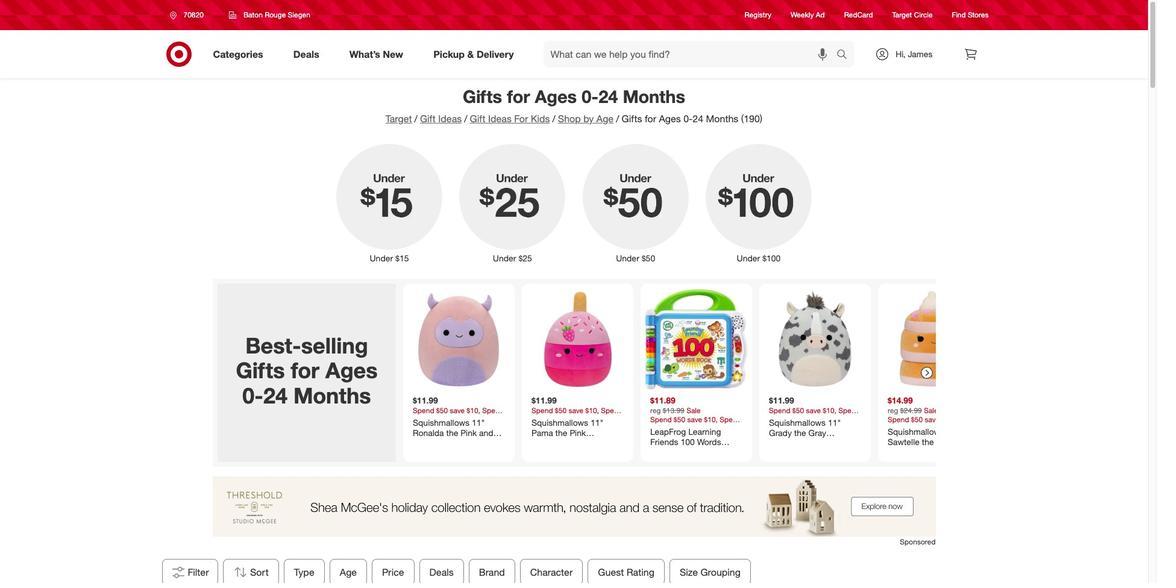 Task type: locate. For each thing, give the bounding box(es) containing it.
$11.99 up pama
[[531, 395, 556, 406]]

toy down painted at bottom right
[[817, 449, 830, 459]]

leapfrog
[[650, 426, 686, 437]]

yeti
[[439, 438, 453, 449]]

1 horizontal spatial 11"
[[590, 417, 603, 428]]

exclusive) down pancakes
[[915, 458, 953, 468]]

squishmallows inside squishmallows 11" ronalda the pink and purple yeti plush toy (target exclusive)
[[413, 417, 469, 428]]

2 under from the left
[[493, 253, 516, 263]]

squishmallows inside 'squishmallows 11" pama the pink strawberry cake pop plush toy'
[[531, 417, 588, 428]]

squishmallows up pama
[[531, 417, 588, 428]]

toy inside squishmallows 11" grady the gray appaloosa painted horse plush toy
[[817, 449, 830, 459]]

size
[[680, 567, 698, 579]]

11" inside 'squishmallows 11" pama the pink strawberry cake pop plush toy'
[[590, 417, 603, 428]]

the right pama
[[555, 428, 567, 438]]

1 horizontal spatial reg
[[887, 406, 898, 415]]

24 down best-
[[263, 382, 287, 408]]

new
[[383, 48, 403, 60]]

4 under from the left
[[737, 253, 760, 263]]

2 11" from the left
[[590, 417, 603, 428]]

pink left and
[[460, 428, 476, 438]]

squishmallows 11" ronalda the pink and purple yeti plush toy (target exclusive)
[[413, 417, 493, 459]]

reg down $14.99
[[887, 406, 898, 415]]

for inside best-selling gifts for ages 0-24 months
[[290, 358, 319, 383]]

reg for $11.89
[[650, 406, 661, 415]]

what's
[[349, 48, 380, 60]]

$11.99 up ronalda
[[413, 395, 438, 406]]

2 vertical spatial 24
[[263, 382, 287, 408]]

1 horizontal spatial $11.99
[[531, 395, 556, 406]]

siegen
[[288, 10, 310, 19]]

pop
[[597, 438, 612, 449]]

plush inside squishmallows 11" ronalda the pink and purple yeti plush toy (target exclusive)
[[455, 438, 476, 449]]

pink
[[460, 428, 476, 438], [569, 428, 586, 438]]

/
[[414, 113, 418, 125], [464, 113, 467, 125], [552, 113, 556, 125], [616, 113, 619, 125]]

the up "yeti"
[[446, 428, 458, 438]]

3 $11.99 from the left
[[769, 395, 794, 406]]

find stores
[[952, 10, 989, 20]]

deals for deals 'button' at the bottom of page
[[429, 567, 453, 579]]

0 horizontal spatial strawberry
[[531, 438, 573, 449]]

3 11" from the left
[[828, 417, 841, 428]]

0 horizontal spatial for
[[290, 358, 319, 383]]

2 horizontal spatial $11.99
[[769, 395, 794, 406]]

1 horizontal spatial 24
[[599, 86, 618, 107]]

11" up painted at bottom right
[[828, 417, 841, 428]]

0 horizontal spatial 0-
[[242, 382, 263, 408]]

pickup
[[433, 48, 465, 60]]

$25
[[519, 253, 532, 263]]

target left 'circle'
[[892, 10, 912, 20]]

squishmallows up "grady"
[[769, 417, 825, 428]]

plush right "yeti"
[[455, 438, 476, 449]]

rouge
[[265, 10, 286, 19]]

squishmallows up ronalda
[[413, 417, 469, 428]]

0 horizontal spatial $11.99
[[413, 395, 438, 406]]

0 horizontal spatial ideas
[[438, 113, 462, 125]]

under for under $25
[[493, 253, 516, 263]]

age
[[597, 113, 614, 125], [340, 567, 357, 579]]

2 sale from the left
[[924, 406, 938, 415]]

the inside squishmallows 16" sawtelle the strawberry pancakes plush toy (target exclusive)
[[922, 437, 934, 447]]

under $100
[[737, 253, 781, 263]]

1 vertical spatial age
[[340, 567, 357, 579]]

2 vertical spatial gifts
[[236, 358, 284, 383]]

3 under from the left
[[616, 253, 639, 263]]

target link
[[386, 113, 412, 125]]

toy inside 'squishmallows 11" pama the pink strawberry cake pop plush toy'
[[555, 449, 567, 459]]

under $15 link
[[328, 142, 451, 265]]

ideas left the for
[[488, 113, 512, 125]]

0 horizontal spatial ages
[[325, 358, 377, 383]]

age right by
[[597, 113, 614, 125]]

toy up advertisement region
[[555, 449, 567, 459]]

plush inside 'squishmallows 11" pama the pink strawberry cake pop plush toy'
[[531, 449, 552, 459]]

0 vertical spatial deals
[[293, 48, 319, 60]]

0 horizontal spatial sale
[[686, 406, 700, 415]]

squishmallows 11" pama the pink strawberry cake pop plush toy image
[[526, 289, 628, 391]]

pink inside squishmallows 11" ronalda the pink and purple yeti plush toy (target exclusive)
[[460, 428, 476, 438]]

weekly
[[791, 10, 814, 20]]

1 horizontal spatial months
[[623, 86, 685, 107]]

months down "selling"
[[293, 382, 371, 408]]

words
[[697, 437, 721, 447]]

squishmallows inside squishmallows 16" sawtelle the strawberry pancakes plush toy (target exclusive)
[[887, 426, 944, 437]]

toy down and
[[478, 438, 491, 449]]

shop by age link
[[558, 113, 614, 125]]

under $50 link
[[574, 142, 697, 265]]

2 vertical spatial 0-
[[242, 382, 263, 408]]

1 horizontal spatial ideas
[[488, 113, 512, 125]]

2 reg from the left
[[887, 406, 898, 415]]

strawberry down 16"
[[936, 437, 977, 447]]

ideas right target link
[[438, 113, 462, 125]]

redcard
[[844, 10, 873, 20]]

under left the "$25"
[[493, 253, 516, 263]]

24
[[599, 86, 618, 107], [693, 113, 703, 125], [263, 382, 287, 408]]

squishmallows for pama
[[531, 417, 588, 428]]

0 horizontal spatial (target
[[413, 449, 438, 459]]

0 horizontal spatial months
[[293, 382, 371, 408]]

(target down pancakes
[[887, 458, 913, 468]]

target circle
[[892, 10, 933, 20]]

11" up pop
[[590, 417, 603, 428]]

$50
[[642, 253, 655, 263]]

squishmallows 16" sawtelle the strawberry pancakes plush toy (target exclusive) image
[[883, 289, 984, 391]]

1 horizontal spatial exclusive)
[[915, 458, 953, 468]]

the up appaloosa
[[794, 428, 806, 438]]

sale for $11.89
[[686, 406, 700, 415]]

(190)
[[741, 113, 762, 125]]

for
[[507, 86, 530, 107], [645, 113, 656, 125], [290, 358, 319, 383]]

plush down pama
[[531, 449, 552, 459]]

(target
[[413, 449, 438, 459], [887, 458, 913, 468]]

pickup & delivery
[[433, 48, 514, 60]]

gifts
[[463, 86, 502, 107], [622, 113, 642, 125], [236, 358, 284, 383]]

gift right gift ideas link
[[470, 113, 485, 125]]

under $25
[[493, 253, 532, 263]]

price button
[[372, 559, 414, 583]]

0 horizontal spatial 24
[[263, 382, 287, 408]]

months
[[623, 86, 685, 107], [706, 113, 739, 125], [293, 382, 371, 408]]

2 horizontal spatial months
[[706, 113, 739, 125]]

0 horizontal spatial deals
[[293, 48, 319, 60]]

1 under from the left
[[370, 253, 393, 263]]

4 / from the left
[[616, 113, 619, 125]]

target left gift ideas link
[[386, 113, 412, 125]]

target
[[892, 10, 912, 20], [386, 113, 412, 125]]

2 horizontal spatial 24
[[693, 113, 703, 125]]

plush down 16"
[[926, 447, 947, 458]]

the inside squishmallows 11" ronalda the pink and purple yeti plush toy (target exclusive)
[[446, 428, 458, 438]]

appaloosa
[[769, 438, 809, 449]]

1 horizontal spatial for
[[507, 86, 530, 107]]

1 horizontal spatial strawberry
[[936, 437, 977, 447]]

2 horizontal spatial 11"
[[828, 417, 841, 428]]

weekly ad link
[[791, 10, 825, 20]]

2 $11.99 from the left
[[531, 395, 556, 406]]

0 horizontal spatial age
[[340, 567, 357, 579]]

toy for squishmallows 11" ronalda the pink and purple yeti plush toy (target exclusive)
[[478, 438, 491, 449]]

exclusive) down "yeti"
[[440, 449, 478, 459]]

under $15
[[370, 253, 409, 263]]

the for sawtelle
[[922, 437, 934, 447]]

squishmallows
[[413, 417, 469, 428], [531, 417, 588, 428], [769, 417, 825, 428], [887, 426, 944, 437]]

sale right $24.99
[[924, 406, 938, 415]]

plush down appaloosa
[[794, 449, 815, 459]]

2 horizontal spatial gifts
[[622, 113, 642, 125]]

gifts for ages 0-24 months target / gift ideas / gift ideas for kids / shop by age / gifts for ages 0-24 months (190)
[[386, 86, 762, 125]]

11" inside squishmallows 11" grady the gray appaloosa painted horse plush toy
[[828, 417, 841, 428]]

advertisement region
[[212, 477, 936, 537]]

1 horizontal spatial target
[[892, 10, 912, 20]]

under left $50
[[616, 253, 639, 263]]

/ right target link
[[414, 113, 418, 125]]

1 horizontal spatial sale
[[924, 406, 938, 415]]

pink inside 'squishmallows 11" pama the pink strawberry cake pop plush toy'
[[569, 428, 586, 438]]

24 left the (190) on the right
[[693, 113, 703, 125]]

reg down $11.89
[[650, 406, 661, 415]]

0 horizontal spatial reg
[[650, 406, 661, 415]]

sale inside "$11.89 reg $13.99 sale"
[[686, 406, 700, 415]]

gift right target link
[[420, 113, 436, 125]]

sale inside $14.99 reg $24.99 sale
[[924, 406, 938, 415]]

toy inside squishmallows 11" ronalda the pink and purple yeti plush toy (target exclusive)
[[478, 438, 491, 449]]

horse
[[769, 449, 791, 459]]

deals inside 'button'
[[429, 567, 453, 579]]

the
[[446, 428, 458, 438], [555, 428, 567, 438], [794, 428, 806, 438], [922, 437, 934, 447]]

reg
[[650, 406, 661, 415], [887, 406, 898, 415]]

plush
[[455, 438, 476, 449], [926, 447, 947, 458], [531, 449, 552, 459], [794, 449, 815, 459]]

deals inside 'link'
[[293, 48, 319, 60]]

what's new link
[[339, 41, 418, 68]]

1 horizontal spatial deals
[[429, 567, 453, 579]]

2 vertical spatial months
[[293, 382, 371, 408]]

strawberry down pama
[[531, 438, 573, 449]]

pink for and
[[460, 428, 476, 438]]

$100
[[762, 253, 781, 263]]

deals down "siegen"
[[293, 48, 319, 60]]

1 horizontal spatial gift
[[470, 113, 485, 125]]

the inside squishmallows 11" grady the gray appaloosa painted horse plush toy
[[794, 428, 806, 438]]

find
[[952, 10, 966, 20]]

11" for squishmallows 11" ronalda the pink and purple yeti plush toy (target exclusive)
[[472, 417, 485, 428]]

What can we help you find? suggestions appear below search field
[[543, 41, 840, 68]]

1 horizontal spatial ages
[[535, 86, 577, 107]]

exclusive) inside squishmallows 16" sawtelle the strawberry pancakes plush toy (target exclusive)
[[915, 458, 953, 468]]

$11.99 for squishmallows 11" grady the gray appaloosa painted horse plush toy
[[769, 395, 794, 406]]

1 vertical spatial 24
[[693, 113, 703, 125]]

11" for squishmallows 11" grady the gray appaloosa painted horse plush toy
[[828, 417, 841, 428]]

0 horizontal spatial gift
[[420, 113, 436, 125]]

11" up and
[[472, 417, 485, 428]]

hi, james
[[896, 49, 933, 59]]

gift ideas link
[[420, 113, 462, 125]]

/ right gift ideas link
[[464, 113, 467, 125]]

reg for $14.99
[[887, 406, 898, 415]]

squishmallows inside squishmallows 11" grady the gray appaloosa painted horse plush toy
[[769, 417, 825, 428]]

under left $100
[[737, 253, 760, 263]]

shop
[[558, 113, 581, 125]]

months left the (190) on the right
[[706, 113, 739, 125]]

reg inside $14.99 reg $24.99 sale
[[887, 406, 898, 415]]

age right type
[[340, 567, 357, 579]]

/ right kids
[[552, 113, 556, 125]]

0 horizontal spatial target
[[386, 113, 412, 125]]

the for grady
[[794, 428, 806, 438]]

(target down purple
[[413, 449, 438, 459]]

pink for strawberry
[[569, 428, 586, 438]]

categories link
[[203, 41, 278, 68]]

redcard link
[[844, 10, 873, 20]]

1 reg from the left
[[650, 406, 661, 415]]

deals right price on the bottom left of page
[[429, 567, 453, 579]]

gifts inside best-selling gifts for ages 0-24 months
[[236, 358, 284, 383]]

ages inside best-selling gifts for ages 0-24 months
[[325, 358, 377, 383]]

$11.99 up "grady"
[[769, 395, 794, 406]]

pink up cake
[[569, 428, 586, 438]]

0 horizontal spatial 11"
[[472, 417, 485, 428]]

strawberry
[[936, 437, 977, 447], [531, 438, 573, 449]]

1 vertical spatial for
[[645, 113, 656, 125]]

ideas
[[438, 113, 462, 125], [488, 113, 512, 125]]

0 horizontal spatial gifts
[[236, 358, 284, 383]]

0 vertical spatial age
[[597, 113, 614, 125]]

1 horizontal spatial age
[[597, 113, 614, 125]]

1 vertical spatial target
[[386, 113, 412, 125]]

0 vertical spatial 0-
[[582, 86, 599, 107]]

2 vertical spatial ages
[[325, 358, 377, 383]]

0 vertical spatial for
[[507, 86, 530, 107]]

plush inside squishmallows 16" sawtelle the strawberry pancakes plush toy (target exclusive)
[[926, 447, 947, 458]]

2 horizontal spatial 0-
[[684, 113, 693, 125]]

age inside 'button'
[[340, 567, 357, 579]]

squishmallows for sawtelle
[[887, 426, 944, 437]]

delivery
[[477, 48, 514, 60]]

0 vertical spatial 24
[[599, 86, 618, 107]]

0 horizontal spatial pink
[[460, 428, 476, 438]]

under for under $15
[[370, 253, 393, 263]]

1 vertical spatial 0-
[[684, 113, 693, 125]]

1 horizontal spatial (target
[[887, 458, 913, 468]]

2 horizontal spatial for
[[645, 113, 656, 125]]

squishmallows up sawtelle
[[887, 426, 944, 437]]

target circle link
[[892, 10, 933, 20]]

toy down 16"
[[950, 447, 962, 458]]

1 11" from the left
[[472, 417, 485, 428]]

1 sale from the left
[[686, 406, 700, 415]]

under $100 link
[[697, 142, 820, 265]]

purple
[[413, 438, 437, 449]]

1 horizontal spatial pink
[[569, 428, 586, 438]]

11" inside squishmallows 11" ronalda the pink and purple yeti plush toy (target exclusive)
[[472, 417, 485, 428]]

gift ideas for kids link
[[470, 113, 550, 125]]

/ right by
[[616, 113, 619, 125]]

sort
[[250, 567, 268, 579]]

2 vertical spatial for
[[290, 358, 319, 383]]

the inside 'squishmallows 11" pama the pink strawberry cake pop plush toy'
[[555, 428, 567, 438]]

1 vertical spatial deals
[[429, 567, 453, 579]]

reg inside "$11.89 reg $13.99 sale"
[[650, 406, 661, 415]]

0 horizontal spatial exclusive)
[[440, 449, 478, 459]]

sale right $13.99
[[686, 406, 700, 415]]

1 pink from the left
[[460, 428, 476, 438]]

pancakes
[[887, 447, 924, 458]]

0- inside best-selling gifts for ages 0-24 months
[[242, 382, 263, 408]]

under left $15
[[370, 253, 393, 263]]

learning
[[688, 426, 721, 437]]

squishmallows 11" grady the gray appaloosa painted horse plush toy image
[[764, 289, 866, 391]]

$14.99 reg $24.99 sale
[[887, 395, 938, 415]]

under
[[370, 253, 393, 263], [493, 253, 516, 263], [616, 253, 639, 263], [737, 253, 760, 263]]

1 $11.99 from the left
[[413, 395, 438, 406]]

deals button
[[419, 559, 464, 583]]

2 pink from the left
[[569, 428, 586, 438]]

best-
[[245, 333, 301, 359]]

0 vertical spatial months
[[623, 86, 685, 107]]

book
[[650, 447, 670, 458]]

1 horizontal spatial gifts
[[463, 86, 502, 107]]

1 vertical spatial ages
[[659, 113, 681, 125]]

months down what can we help you find? suggestions appear below search field
[[623, 86, 685, 107]]

the right sawtelle
[[922, 437, 934, 447]]

plush inside squishmallows 11" grady the gray appaloosa painted horse plush toy
[[794, 449, 815, 459]]

24 up shop by age link
[[599, 86, 618, 107]]



Task type: vqa. For each thing, say whether or not it's contained in the screenshot.
Pink inside Squishmallows 11" Pama the Pink Strawberry Cake Pop Plush Toy
yes



Task type: describe. For each thing, give the bounding box(es) containing it.
baton rouge siegen
[[243, 10, 310, 19]]

0 vertical spatial target
[[892, 10, 912, 20]]

0 vertical spatial ages
[[535, 86, 577, 107]]

brand
[[479, 567, 505, 579]]

filter
[[188, 567, 209, 579]]

stores
[[968, 10, 989, 20]]

selling
[[301, 333, 368, 359]]

$11.99 for squishmallows 11" ronalda the pink and purple yeti plush toy (target exclusive)
[[413, 395, 438, 406]]

target inside 'gifts for ages 0-24 months target / gift ideas / gift ideas for kids / shop by age / gifts for ages 0-24 months (190)'
[[386, 113, 412, 125]]

11" for squishmallows 11" pama the pink strawberry cake pop plush toy
[[590, 417, 603, 428]]

kids
[[531, 113, 550, 125]]

exclusive) inside squishmallows 11" ronalda the pink and purple yeti plush toy (target exclusive)
[[440, 449, 478, 459]]

squishmallows 11" pama the pink strawberry cake pop plush toy
[[531, 417, 612, 459]]

2 horizontal spatial ages
[[659, 113, 681, 125]]

3 / from the left
[[552, 113, 556, 125]]

sale for $14.99
[[924, 406, 938, 415]]

toy for squishmallows 11" pama the pink strawberry cake pop plush toy
[[555, 449, 567, 459]]

&
[[467, 48, 474, 60]]

guest rating
[[598, 567, 654, 579]]

$15
[[395, 253, 409, 263]]

sawtelle
[[887, 437, 919, 447]]

the for pama
[[555, 428, 567, 438]]

1 ideas from the left
[[438, 113, 462, 125]]

baton
[[243, 10, 263, 19]]

what's new
[[349, 48, 403, 60]]

baton rouge siegen button
[[221, 4, 318, 26]]

1 horizontal spatial 0-
[[582, 86, 599, 107]]

plush for pop
[[531, 449, 552, 459]]

and
[[479, 428, 493, 438]]

weekly ad
[[791, 10, 825, 20]]

under $50
[[616, 253, 655, 263]]

pickup & delivery link
[[423, 41, 529, 68]]

squishmallows 11" ronalda the pink and purple yeti plush toy (target exclusive) image
[[408, 289, 510, 391]]

character
[[530, 567, 573, 579]]

plush for horse
[[794, 449, 815, 459]]

age inside 'gifts for ages 0-24 months target / gift ideas / gift ideas for kids / shop by age / gifts for ages 0-24 months (190)'
[[597, 113, 614, 125]]

circle
[[914, 10, 933, 20]]

brand button
[[469, 559, 515, 583]]

1 gift from the left
[[420, 113, 436, 125]]

under for under $50
[[616, 253, 639, 263]]

70820
[[184, 10, 204, 19]]

$11.99 for squishmallows 11" pama the pink strawberry cake pop plush toy
[[531, 395, 556, 406]]

type
[[294, 567, 314, 579]]

cake
[[575, 438, 594, 449]]

type button
[[283, 559, 324, 583]]

2 gift from the left
[[470, 113, 485, 125]]

$11.89 reg $13.99 sale
[[650, 395, 700, 415]]

size grouping button
[[669, 559, 751, 583]]

squishmallows 11" grady the gray appaloosa painted horse plush toy
[[769, 417, 841, 459]]

james
[[908, 49, 933, 59]]

leapfrog learning friends 100 words book image
[[645, 289, 747, 391]]

under for under $100
[[737, 253, 760, 263]]

100
[[680, 437, 694, 447]]

the for ronalda
[[446, 428, 458, 438]]

0 vertical spatial gifts
[[463, 86, 502, 107]]

toy inside squishmallows 16" sawtelle the strawberry pancakes plush toy (target exclusive)
[[950, 447, 962, 458]]

$14.99
[[887, 395, 913, 406]]

under $25 link
[[451, 142, 574, 265]]

find stores link
[[952, 10, 989, 20]]

character button
[[520, 559, 583, 583]]

strawberry inside 'squishmallows 11" pama the pink strawberry cake pop plush toy'
[[531, 438, 573, 449]]

16"
[[946, 426, 959, 437]]

toy for squishmallows 11" grady the gray appaloosa painted horse plush toy
[[817, 449, 830, 459]]

(target inside squishmallows 11" ronalda the pink and purple yeti plush toy (target exclusive)
[[413, 449, 438, 459]]

1 vertical spatial months
[[706, 113, 739, 125]]

ad
[[816, 10, 825, 20]]

sort button
[[223, 559, 279, 583]]

pama
[[531, 428, 553, 438]]

$13.99
[[663, 406, 684, 415]]

(target inside squishmallows 16" sawtelle the strawberry pancakes plush toy (target exclusive)
[[887, 458, 913, 468]]

plush for yeti
[[455, 438, 476, 449]]

friends
[[650, 437, 678, 447]]

guest rating button
[[588, 559, 664, 583]]

sponsored
[[900, 538, 936, 547]]

deals for deals 'link'
[[293, 48, 319, 60]]

1 / from the left
[[414, 113, 418, 125]]

registry link
[[745, 10, 771, 20]]

price
[[382, 567, 404, 579]]

search
[[831, 49, 860, 61]]

2 / from the left
[[464, 113, 467, 125]]

guest
[[598, 567, 624, 579]]

months inside best-selling gifts for ages 0-24 months
[[293, 382, 371, 408]]

age button
[[329, 559, 367, 583]]

strawberry inside squishmallows 16" sawtelle the strawberry pancakes plush toy (target exclusive)
[[936, 437, 977, 447]]

painted
[[811, 438, 840, 449]]

registry
[[745, 10, 771, 20]]

ronalda
[[413, 428, 444, 438]]

carousel region
[[212, 279, 989, 468]]

leapfrog learning friends 100 words book
[[650, 426, 721, 458]]

1 vertical spatial gifts
[[622, 113, 642, 125]]

squishmallows for grady
[[769, 417, 825, 428]]

squishmallows for ronalda
[[413, 417, 469, 428]]

$11.89
[[650, 395, 675, 406]]

24 inside best-selling gifts for ages 0-24 months
[[263, 382, 287, 408]]

70820 button
[[162, 4, 216, 26]]

grady
[[769, 428, 792, 438]]

size grouping
[[680, 567, 740, 579]]

by
[[584, 113, 594, 125]]

rating
[[626, 567, 654, 579]]

deals link
[[283, 41, 334, 68]]

for
[[514, 113, 528, 125]]

hi,
[[896, 49, 906, 59]]

2 ideas from the left
[[488, 113, 512, 125]]

gray
[[808, 428, 826, 438]]



